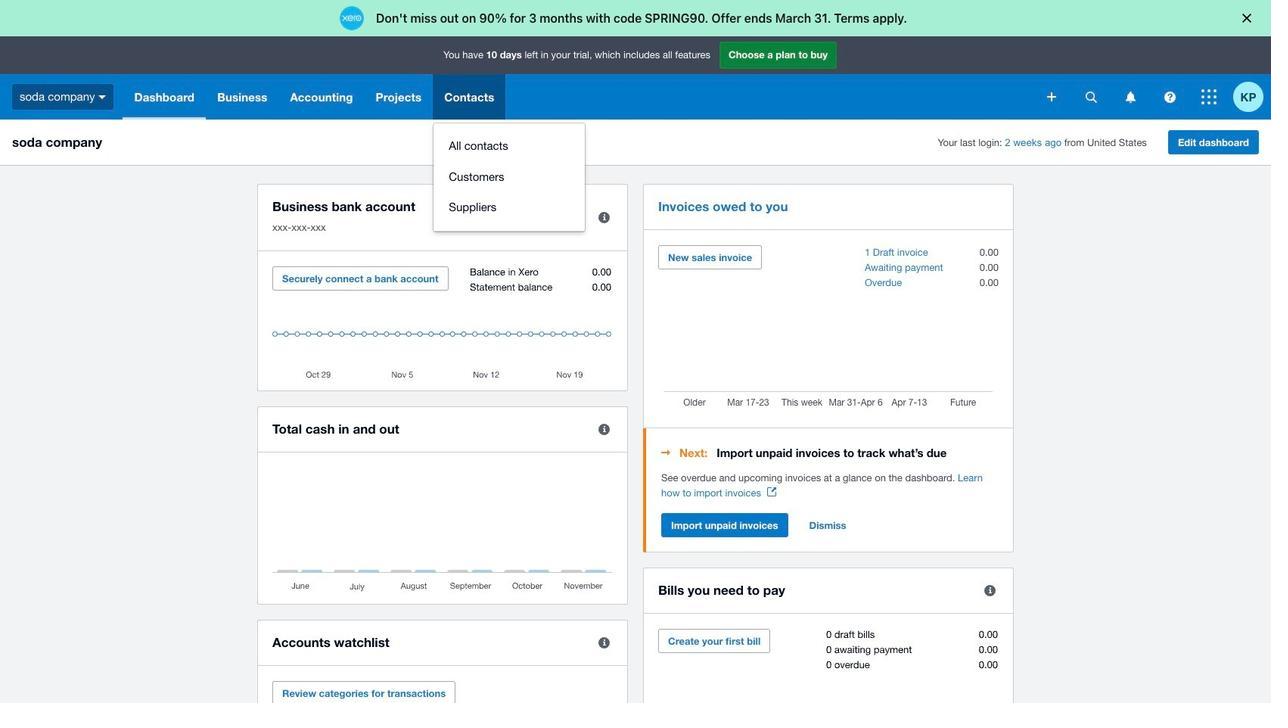 Task type: locate. For each thing, give the bounding box(es) containing it.
list box
[[434, 123, 585, 231]]

empty state widget for the total cash in and out feature, displaying a column graph summarising bank transaction data as total money in versus total money out across all connected bank accounts, enabling a visual comparison of the two amounts. image
[[273, 468, 613, 593]]

dialog
[[0, 0, 1272, 36]]

panel body document
[[662, 471, 999, 501], [662, 471, 999, 501]]

banner
[[0, 36, 1272, 231]]

empty state of the bills widget with a 'create your first bill' button and an unpopulated column graph. image
[[659, 629, 999, 703]]

heading
[[662, 444, 999, 462]]

svg image
[[1202, 89, 1217, 104], [1165, 91, 1176, 103]]

opens in a new tab image
[[768, 488, 777, 497]]

group
[[434, 123, 585, 231]]

svg image
[[1086, 91, 1097, 103], [1126, 91, 1136, 103], [1048, 92, 1057, 101], [99, 95, 106, 99]]

1 horizontal spatial svg image
[[1202, 89, 1217, 104]]



Task type: vqa. For each thing, say whether or not it's contained in the screenshot.
second Direct Cost
no



Task type: describe. For each thing, give the bounding box(es) containing it.
0 horizontal spatial svg image
[[1165, 91, 1176, 103]]

empty state bank feed widget with a tooltip explaining the feature. includes a 'securely connect a bank account' button and a data-less flat line graph marking four weekly dates, indicating future account balance tracking. image
[[273, 267, 613, 379]]



